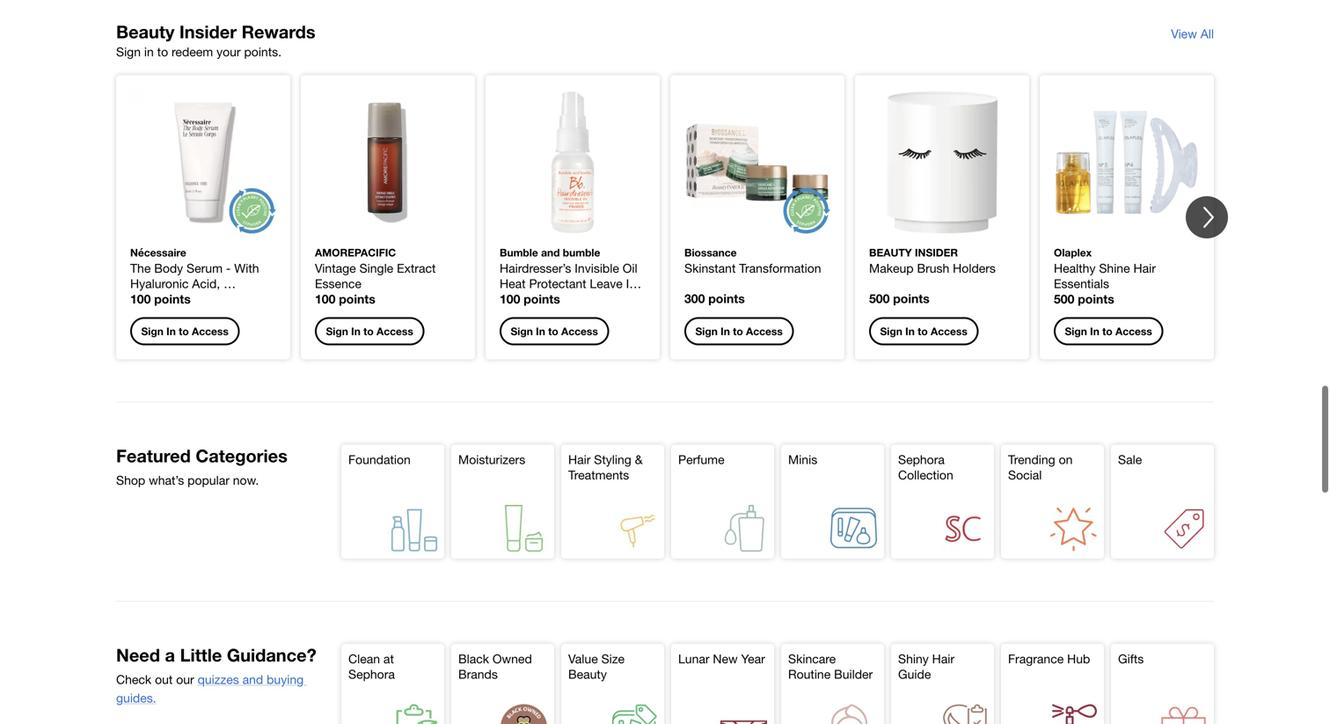 Task type: locate. For each thing, give the bounding box(es) containing it.
points down essentials
[[1078, 292, 1115, 306]]

1 sign in to access from the left
[[141, 325, 229, 337]]

skinstant
[[685, 261, 736, 275]]

to inside nécessaire the body serum - with hyaluronic acid, niacinamide + ceramide element
[[179, 325, 189, 337]]

quicklook for the body serum - with hyaluronic acid, niacinamide + ceramide
[[178, 217, 229, 229]]

lunar new year
[[678, 651, 765, 666]]

quicklook button inside nécessaire the body serum - with hyaluronic acid, niacinamide + ceramide element
[[130, 211, 276, 235]]

sign in to access inside bumble and bumble hairdresser's invisible oil heat protectant leave in conditioner primer element
[[511, 325, 598, 337]]

quicklook button up bumble
[[500, 211, 646, 235]]

quicklook for hairdresser's invisible oil heat protectant leave in conditioner primer
[[547, 217, 598, 229]]

sign in to access button
[[130, 317, 240, 345], [315, 317, 424, 345], [500, 317, 609, 345], [685, 317, 794, 345], [869, 317, 979, 345], [1054, 317, 1164, 345]]

sign in to access inside "biossance skinstant transformation" element
[[696, 325, 783, 337]]

points down protectant
[[524, 292, 560, 306]]

access down +
[[192, 325, 229, 337]]

in inside bumble and bumble hairdresser's invisible oil heat protectant leave in conditioner primer
[[626, 276, 636, 291]]

3 quicklook from the left
[[547, 217, 598, 229]]

to down essentials
[[1103, 325, 1113, 337]]

all
[[1201, 26, 1214, 41]]

0 horizontal spatial 500
[[869, 291, 890, 306]]

with
[[234, 261, 259, 275]]

-
[[226, 261, 231, 275]]

2 horizontal spatial 100
[[500, 292, 520, 306]]

featured
[[116, 445, 191, 466]]

2 horizontal spatial hair
[[1134, 261, 1156, 275]]

sign in to access button inside amorepacific vintage single extract essence "element"
[[315, 317, 424, 345]]

clean
[[348, 651, 380, 666]]

1 horizontal spatial beauty
[[568, 667, 607, 681]]

6 quicklook from the left
[[1102, 217, 1153, 229]]

sign for healthy shine hair essentials
[[1065, 325, 1088, 337]]

healthy
[[1054, 261, 1096, 275]]

bumble
[[563, 246, 600, 259]]

hair inside hair styling & treatments
[[568, 452, 591, 467]]

2 sign in to access button from the left
[[315, 317, 424, 345]]

to inside bumble and bumble hairdresser's invisible oil heat protectant leave in conditioner primer element
[[548, 325, 559, 337]]

access inside amorepacific vintage single extract essence "element"
[[377, 325, 413, 337]]

access for healthy shine hair essentials
[[1116, 325, 1153, 337]]

styling
[[594, 452, 632, 467]]

heat
[[500, 276, 526, 291]]

bumble and bumble hairdresser's invisible oil heat protectant leave in conditioner primer
[[500, 246, 641, 306]]

beauty up the in
[[116, 21, 175, 42]]

sign in to access for skinstant transformation
[[696, 325, 783, 337]]

2 vertical spatial hair
[[932, 651, 955, 666]]

points.
[[244, 44, 282, 59]]

minis link
[[781, 445, 884, 559]]

6 sign in to access from the left
[[1065, 325, 1153, 337]]

treatments
[[568, 468, 629, 482]]

quicklook inside "biossance skinstant transformation" element
[[732, 217, 783, 229]]

sign down the conditioner
[[511, 325, 533, 337]]

on
[[1059, 452, 1073, 467]]

access for skinstant transformation
[[746, 325, 783, 337]]

2 quicklook from the left
[[363, 217, 414, 229]]

and
[[541, 246, 560, 259], [243, 672, 263, 687]]

body
[[154, 261, 183, 275]]

quicklook button up the biossance skinstant transformation on the right top
[[685, 211, 831, 235]]

sign in to access button down niacinamide
[[130, 317, 240, 345]]

points down hyaluronic
[[154, 292, 191, 306]]

sign in to access button down "500 points"
[[869, 317, 979, 345]]

quicklook up serum
[[178, 217, 229, 229]]

1 vertical spatial beauty
[[568, 667, 607, 681]]

categories
[[196, 445, 288, 466]]

insider
[[915, 246, 958, 259]]

sign in to access button down essentials
[[1054, 317, 1164, 345]]

0 horizontal spatial and
[[243, 672, 263, 687]]

5 sign in to access button from the left
[[869, 317, 979, 345]]

to inside amorepacific vintage single extract essence "element"
[[364, 325, 374, 337]]

access inside bumble and bumble hairdresser's invisible oil heat protectant leave in conditioner primer element
[[561, 325, 598, 337]]

quicklook button inside beauty insider makeup brush holders element
[[869, 211, 1015, 235]]

hair up the treatments
[[568, 452, 591, 467]]

access down "brush"
[[931, 325, 968, 337]]

sephora inside "sephora collection"
[[898, 452, 945, 467]]

1 horizontal spatial 100
[[315, 292, 336, 306]]

quicklook button for skinstant transformation
[[685, 211, 831, 235]]

to down the conditioner
[[548, 325, 559, 337]]

6 sign in to access button from the left
[[1054, 317, 1164, 345]]

to down amorepacific vintage single extract essence 100 points
[[364, 325, 374, 337]]

500 down essentials
[[1054, 292, 1075, 306]]

2 100 from the left
[[315, 292, 336, 306]]

quicklook button inside amorepacific vintage single extract essence "element"
[[315, 211, 461, 235]]

in
[[626, 276, 636, 291], [166, 325, 176, 337], [351, 325, 361, 337], [536, 325, 545, 337], [721, 325, 730, 337], [906, 325, 915, 337], [1090, 325, 1100, 337]]

sale
[[1118, 452, 1142, 467]]

access down olaplex healthy shine hair essentials 500 points
[[1116, 325, 1153, 337]]

quicklook
[[178, 217, 229, 229], [363, 217, 414, 229], [547, 217, 598, 229], [732, 217, 783, 229], [917, 217, 968, 229], [1102, 217, 1153, 229]]

100 points down heat
[[500, 292, 560, 306]]

3 quicklook button from the left
[[500, 211, 646, 235]]

fragrance hub
[[1008, 651, 1091, 666]]

access inside "biossance skinstant transformation" element
[[746, 325, 783, 337]]

1 quicklook from the left
[[178, 217, 229, 229]]

sign in to access inside olaplex healthy shine hair essentials element
[[1065, 325, 1153, 337]]

and inside bumble and bumble hairdresser's invisible oil heat protectant leave in conditioner primer
[[541, 246, 560, 259]]

2 100 points from the left
[[500, 292, 560, 306]]

5 access from the left
[[931, 325, 968, 337]]

5 quicklook button from the left
[[869, 211, 1015, 235]]

0 vertical spatial hair
[[1134, 261, 1156, 275]]

sign
[[116, 44, 141, 59], [141, 325, 164, 337], [326, 325, 348, 337], [511, 325, 533, 337], [696, 325, 718, 337], [880, 325, 903, 337], [1065, 325, 1088, 337]]

sign in to access button down the conditioner
[[500, 317, 609, 345]]

3 100 from the left
[[500, 292, 520, 306]]

black owned brands
[[458, 651, 532, 681]]

sign down "500 points"
[[880, 325, 903, 337]]

quicklook up amorepacific
[[363, 217, 414, 229]]

points inside nécessaire the body serum - with hyaluronic acid, niacinamide + ceramide element
[[154, 292, 191, 306]]

quicklook up shine
[[1102, 217, 1153, 229]]

quicklook button up serum
[[130, 211, 276, 235]]

to inside beauty insider makeup brush holders element
[[918, 325, 928, 337]]

moisturizers link
[[451, 445, 554, 559]]

100 inside nécessaire the body serum - with hyaluronic acid, niacinamide + ceramide element
[[130, 292, 151, 306]]

holders
[[953, 261, 996, 275]]

5 quicklook from the left
[[917, 217, 968, 229]]

1 100 from the left
[[130, 292, 151, 306]]

sephora up collection
[[898, 452, 945, 467]]

quicklook inside nécessaire the body serum - with hyaluronic acid, niacinamide + ceramide element
[[178, 217, 229, 229]]

1 vertical spatial hair
[[568, 452, 591, 467]]

100 points for heat
[[500, 292, 560, 306]]

in down "500 points"
[[906, 325, 915, 337]]

in down 300 points in the right of the page
[[721, 325, 730, 337]]

1 access from the left
[[192, 325, 229, 337]]

access down "transformation"
[[746, 325, 783, 337]]

sign in to redeem your points.
[[116, 44, 282, 59]]

fragrance hub link
[[1001, 644, 1104, 724]]

1 100 points from the left
[[130, 292, 191, 306]]

100 points down hyaluronic
[[130, 292, 191, 306]]

sign in to access down essentials
[[1065, 325, 1153, 337]]

5 sign in to access from the left
[[880, 325, 968, 337]]

quicklook up the biossance skinstant transformation on the right top
[[732, 217, 783, 229]]

sign down essentials
[[1065, 325, 1088, 337]]

perfume
[[678, 452, 725, 467]]

in down oil
[[626, 276, 636, 291]]

value size beauty
[[568, 651, 625, 681]]

quicklook up insider
[[917, 217, 968, 229]]

in down essence
[[351, 325, 361, 337]]

4 quicklook from the left
[[732, 217, 783, 229]]

hairdresser's
[[500, 261, 571, 275]]

sign for makeup brush holders
[[880, 325, 903, 337]]

quicklook button up amorepacific
[[315, 211, 461, 235]]

sign in to access down "500 points"
[[880, 325, 968, 337]]

access
[[192, 325, 229, 337], [377, 325, 413, 337], [561, 325, 598, 337], [746, 325, 783, 337], [931, 325, 968, 337], [1116, 325, 1153, 337]]

1 quicklook button from the left
[[130, 211, 276, 235]]

0 vertical spatial sephora
[[898, 452, 945, 467]]

1 sign in to access button from the left
[[130, 317, 240, 345]]

sign in to access inside amorepacific vintage single extract essence "element"
[[326, 325, 413, 337]]

olaplex healthy shine hair essentials 500 points
[[1054, 246, 1160, 306]]

sign in to access button down amorepacific vintage single extract essence 100 points
[[315, 317, 424, 345]]

1 vertical spatial and
[[243, 672, 263, 687]]

quicklook button inside "biossance skinstant transformation" element
[[685, 211, 831, 235]]

social
[[1008, 468, 1042, 482]]

100 down essence
[[315, 292, 336, 306]]

access for makeup brush holders
[[931, 325, 968, 337]]

access inside nécessaire the body serum - with hyaluronic acid, niacinamide + ceramide element
[[192, 325, 229, 337]]

quicklook button for healthy shine hair essentials
[[1054, 211, 1200, 235]]

quicklook button inside olaplex healthy shine hair essentials element
[[1054, 211, 1200, 235]]

sign in to access inside beauty insider makeup brush holders element
[[880, 325, 968, 337]]

sign in to access button inside "biossance skinstant transformation" element
[[685, 317, 794, 345]]

in inside "element"
[[351, 325, 361, 337]]

quicklook up bumble
[[547, 217, 598, 229]]

2 sign in to access from the left
[[326, 325, 413, 337]]

100 down heat
[[500, 292, 520, 306]]

points inside bumble and bumble hairdresser's invisible oil heat protectant leave in conditioner primer element
[[524, 292, 560, 306]]

1 horizontal spatial sephora
[[898, 452, 945, 467]]

single
[[360, 261, 394, 275]]

0 horizontal spatial sephora
[[348, 667, 395, 681]]

sign down 300 points in the right of the page
[[696, 325, 718, 337]]

niacinamide
[[130, 292, 198, 306]]

0 vertical spatial and
[[541, 246, 560, 259]]

4 quicklook button from the left
[[685, 211, 831, 235]]

to inside olaplex healthy shine hair essentials element
[[1103, 325, 1113, 337]]

oil
[[623, 261, 638, 275]]

sign in to access button inside nécessaire the body serum - with hyaluronic acid, niacinamide + ceramide element
[[130, 317, 240, 345]]

1 horizontal spatial 100 points
[[500, 292, 560, 306]]

0 horizontal spatial 100
[[130, 292, 151, 306]]

sign in to access inside nécessaire the body serum - with hyaluronic acid, niacinamide + ceramide element
[[141, 325, 229, 337]]

sign in to access button inside beauty insider makeup brush holders element
[[869, 317, 979, 345]]

100 points inside bumble and bumble hairdresser's invisible oil heat protectant leave in conditioner primer element
[[500, 292, 560, 306]]

3 access from the left
[[561, 325, 598, 337]]

100 points inside nécessaire the body serum - with hyaluronic acid, niacinamide + ceramide element
[[130, 292, 191, 306]]

hair right shine
[[1134, 261, 1156, 275]]

2 access from the left
[[377, 325, 413, 337]]

sign inside amorepacific vintage single extract essence "element"
[[326, 325, 348, 337]]

sign inside bumble and bumble hairdresser's invisible oil heat protectant leave in conditioner primer element
[[511, 325, 533, 337]]

1 vertical spatial sephora
[[348, 667, 395, 681]]

sign down essence
[[326, 325, 348, 337]]

moisturizers
[[458, 452, 526, 467]]

ceramide
[[213, 292, 266, 306]]

to down 300 points in the right of the page
[[733, 325, 743, 337]]

quicklook inside olaplex healthy shine hair essentials element
[[1102, 217, 1153, 229]]

quicklook inside beauty insider makeup brush holders element
[[917, 217, 968, 229]]

500 inside olaplex healthy shine hair essentials 500 points
[[1054, 292, 1075, 306]]

access down primer
[[561, 325, 598, 337]]

access for the body serum - with hyaluronic acid, niacinamide + ceramide
[[192, 325, 229, 337]]

in for healthy shine hair essentials
[[1090, 325, 1100, 337]]

to for hairdresser's invisible oil heat protectant leave in conditioner primer
[[548, 325, 559, 337]]

foundation
[[348, 452, 411, 467]]

sign in to access
[[141, 325, 229, 337], [326, 325, 413, 337], [511, 325, 598, 337], [696, 325, 783, 337], [880, 325, 968, 337], [1065, 325, 1153, 337]]

hair right shiny
[[932, 651, 955, 666]]

in down essentials
[[1090, 325, 1100, 337]]

sign down niacinamide
[[141, 325, 164, 337]]

invisible
[[575, 261, 619, 275]]

nécessaire the body serum - with hyaluronic acid, niacinamide + ceramide
[[130, 246, 266, 306]]

value
[[568, 651, 598, 666]]

0 vertical spatial beauty
[[116, 21, 175, 42]]

owned
[[493, 651, 532, 666]]

featured categories
[[116, 445, 288, 466]]

access inside beauty insider makeup brush holders element
[[931, 325, 968, 337]]

quicklook inside bumble and bumble hairdresser's invisible oil heat protectant leave in conditioner primer element
[[547, 217, 598, 229]]

to down niacinamide
[[179, 325, 189, 337]]

1 horizontal spatial and
[[541, 246, 560, 259]]

bumble and bumble hairdresser's invisible oil heat protectant leave in conditioner primer element
[[486, 75, 660, 359]]

quicklook button for hairdresser's invisible oil heat protectant leave in conditioner primer
[[500, 211, 646, 235]]

sign left the in
[[116, 44, 141, 59]]

sign inside olaplex healthy shine hair essentials element
[[1065, 325, 1088, 337]]

access for hairdresser's invisible oil heat protectant leave in conditioner primer
[[561, 325, 598, 337]]

sign in to access button inside olaplex healthy shine hair essentials element
[[1054, 317, 1164, 345]]

to for vintage single extract essence
[[364, 325, 374, 337]]

access down amorepacific vintage single extract essence 100 points
[[377, 325, 413, 337]]

builder
[[834, 667, 873, 681]]

0 horizontal spatial 100 points
[[130, 292, 191, 306]]

sign inside "biossance skinstant transformation" element
[[696, 325, 718, 337]]

1 horizontal spatial 500
[[1054, 292, 1075, 306]]

100 inside bumble and bumble hairdresser's invisible oil heat protectant leave in conditioner primer element
[[500, 292, 520, 306]]

value size beauty link
[[561, 644, 664, 724]]

500 down makeup on the right of page
[[869, 291, 890, 306]]

sephora collection link
[[891, 445, 994, 559]]

clean at sephora
[[348, 651, 395, 681]]

sephora
[[898, 452, 945, 467], [348, 667, 395, 681]]

to down "500 points"
[[918, 325, 928, 337]]

sign in to access down the conditioner
[[511, 325, 598, 337]]

sign inside nécessaire the body serum - with hyaluronic acid, niacinamide + ceramide element
[[141, 325, 164, 337]]

sign in to access button inside bumble and bumble hairdresser's invisible oil heat protectant leave in conditioner primer element
[[500, 317, 609, 345]]

shiny hair guide link
[[891, 644, 994, 724]]

points down makeup on the right of page
[[893, 291, 930, 306]]

points down essence
[[339, 292, 376, 306]]

points
[[709, 291, 745, 306], [893, 291, 930, 306], [154, 292, 191, 306], [339, 292, 376, 306], [524, 292, 560, 306], [1078, 292, 1115, 306]]

sephora down clean
[[348, 667, 395, 681]]

sign in to access for the body serum - with hyaluronic acid, niacinamide + ceramide
[[141, 325, 229, 337]]

need a little guidance? quizzes and buying guides.
[[116, 644, 317, 705]]

quicklook button up insider
[[869, 211, 1015, 235]]

4 sign in to access from the left
[[696, 325, 783, 337]]

and up hairdresser's
[[541, 246, 560, 259]]

trending
[[1008, 452, 1056, 467]]

shiny
[[898, 651, 929, 666]]

sign in to access down 300 points in the right of the page
[[696, 325, 783, 337]]

biossance skinstant transformation
[[685, 246, 822, 275]]

2 quicklook button from the left
[[315, 211, 461, 235]]

quicklook button inside bumble and bumble hairdresser's invisible oil heat protectant leave in conditioner primer element
[[500, 211, 646, 235]]

4 access from the left
[[746, 325, 783, 337]]

100 points
[[130, 292, 191, 306], [500, 292, 560, 306]]

in down the conditioner
[[536, 325, 545, 337]]

access inside olaplex healthy shine hair essentials element
[[1116, 325, 1153, 337]]

to for healthy shine hair essentials
[[1103, 325, 1113, 337]]

points right 300
[[709, 291, 745, 306]]

to inside "biossance skinstant transformation" element
[[733, 325, 743, 337]]

shiny hair guide
[[898, 651, 955, 681]]

sign in to access for makeup brush holders
[[880, 325, 968, 337]]

transformation
[[739, 261, 822, 275]]

1 horizontal spatial hair
[[932, 651, 955, 666]]

in down niacinamide
[[166, 325, 176, 337]]

3 sign in to access from the left
[[511, 325, 598, 337]]

insider
[[179, 21, 237, 42]]

beauty down value
[[568, 667, 607, 681]]

0 horizontal spatial hair
[[568, 452, 591, 467]]

points inside olaplex healthy shine hair essentials 500 points
[[1078, 292, 1115, 306]]

sign in to access down niacinamide
[[141, 325, 229, 337]]

0 horizontal spatial beauty
[[116, 21, 175, 42]]

quicklook inside amorepacific vintage single extract essence "element"
[[363, 217, 414, 229]]

sign for hairdresser's invisible oil heat protectant leave in conditioner primer
[[511, 325, 533, 337]]

4 sign in to access button from the left
[[685, 317, 794, 345]]

beauty insider makeup brush holders
[[869, 246, 996, 275]]

100 down hyaluronic
[[130, 292, 151, 306]]

points inside "biossance skinstant transformation" element
[[709, 291, 745, 306]]

sign in to access button down 300 points in the right of the page
[[685, 317, 794, 345]]

points inside beauty insider makeup brush holders element
[[893, 291, 930, 306]]

serum
[[187, 261, 223, 275]]

beauty
[[116, 21, 175, 42], [568, 667, 607, 681]]

sign inside beauty insider makeup brush holders element
[[880, 325, 903, 337]]

6 quicklook button from the left
[[1054, 211, 1200, 235]]

and down guidance?
[[243, 672, 263, 687]]

6 access from the left
[[1116, 325, 1153, 337]]

year
[[741, 651, 765, 666]]

quicklook button
[[130, 211, 276, 235], [315, 211, 461, 235], [500, 211, 646, 235], [685, 211, 831, 235], [869, 211, 1015, 235], [1054, 211, 1200, 235]]

biossance skinstant transformation element
[[671, 75, 845, 359]]

sign in to access down amorepacific vintage single extract essence 100 points
[[326, 325, 413, 337]]

3 sign in to access button from the left
[[500, 317, 609, 345]]

beauty
[[869, 246, 912, 259]]

quicklook button up shine
[[1054, 211, 1200, 235]]



Task type: vqa. For each thing, say whether or not it's contained in the screenshot.
View All Link
yes



Task type: describe. For each thing, give the bounding box(es) containing it.
sign for skinstant transformation
[[696, 325, 718, 337]]

points inside amorepacific vintage single extract essence 100 points
[[339, 292, 376, 306]]

quicklook for vintage single extract essence
[[363, 217, 414, 229]]

hyaluronic
[[130, 276, 189, 291]]

sign for vintage single extract essence
[[326, 325, 348, 337]]

500 points
[[869, 291, 930, 306]]

gifts link
[[1111, 644, 1214, 724]]

collection
[[898, 468, 954, 482]]

brush
[[917, 261, 950, 275]]

vintage
[[315, 261, 356, 275]]

to for the body serum - with hyaluronic acid, niacinamide + ceramide
[[179, 325, 189, 337]]

lunar
[[678, 651, 710, 666]]

biossance
[[685, 246, 737, 259]]

quicklook button for makeup brush holders
[[869, 211, 1015, 235]]

skincare routine builder link
[[781, 644, 884, 724]]

quicklook for healthy shine hair essentials
[[1102, 217, 1153, 229]]

sign in to access for vintage single extract essence
[[326, 325, 413, 337]]

little
[[180, 644, 222, 666]]

black owned brands link
[[451, 644, 554, 724]]

amorepacific
[[315, 246, 396, 259]]

in for hairdresser's invisible oil heat protectant leave in conditioner primer
[[536, 325, 545, 337]]

+
[[202, 292, 209, 306]]

in for vintage single extract essence
[[351, 325, 361, 337]]

need
[[116, 644, 160, 666]]

hair inside olaplex healthy shine hair essentials 500 points
[[1134, 261, 1156, 275]]

in for the body serum - with hyaluronic acid, niacinamide + ceramide
[[166, 325, 176, 337]]

to for makeup brush holders
[[918, 325, 928, 337]]

bumble
[[500, 246, 538, 259]]

your
[[217, 44, 241, 59]]

100 for hairdresser's invisible oil heat protectant leave in conditioner primer
[[500, 292, 520, 306]]

100 inside amorepacific vintage single extract essence 100 points
[[315, 292, 336, 306]]

quicklook for makeup brush holders
[[917, 217, 968, 229]]

trending on social link
[[1001, 445, 1104, 559]]

to right the in
[[157, 44, 168, 59]]

brands
[[458, 667, 498, 681]]

amorepacific vintage single extract essence 100 points
[[315, 246, 439, 306]]

guide
[[898, 667, 931, 681]]

points for skinstant transformation
[[709, 291, 745, 306]]

hub
[[1068, 651, 1091, 666]]

sephora collection
[[898, 452, 954, 482]]

clean at sephora link
[[341, 644, 444, 724]]

300
[[685, 291, 705, 306]]

sign for the body serum - with hyaluronic acid, niacinamide + ceramide
[[141, 325, 164, 337]]

view all
[[1171, 26, 1214, 41]]

sign in to access for healthy shine hair essentials
[[1065, 325, 1153, 337]]

black
[[458, 651, 489, 666]]

100 points for hyaluronic
[[130, 292, 191, 306]]

conditioner
[[500, 292, 564, 306]]

sign in to access button for skinstant transformation
[[685, 317, 794, 345]]

quizzes and buying guides. link
[[116, 672, 307, 705]]

olaplex
[[1054, 246, 1092, 259]]

redeem
[[172, 44, 213, 59]]

sign in to access for hairdresser's invisible oil heat protectant leave in conditioner primer
[[511, 325, 598, 337]]

minis
[[788, 452, 818, 467]]

to for skinstant transformation
[[733, 325, 743, 337]]

hair styling & treatments
[[568, 452, 643, 482]]

in for makeup brush holders
[[906, 325, 915, 337]]

leave
[[590, 276, 623, 291]]

makeup
[[869, 261, 914, 275]]

quicklook for skinstant transformation
[[732, 217, 783, 229]]

100 for the body serum - with hyaluronic acid, niacinamide + ceramide
[[130, 292, 151, 306]]

at
[[384, 651, 394, 666]]

view all link
[[1164, 19, 1221, 48]]

skincare routine builder
[[788, 651, 873, 681]]

essentials
[[1054, 276, 1110, 291]]

extract
[[397, 261, 436, 275]]

foundation link
[[341, 445, 444, 559]]

beauty insider rewards
[[116, 21, 316, 42]]

amorepacific vintage single extract essence element
[[301, 75, 475, 359]]

routine
[[788, 667, 831, 681]]

beauty inside value size beauty
[[568, 667, 607, 681]]

and inside need a little guidance? quizzes and buying guides.
[[243, 672, 263, 687]]

skincare
[[788, 651, 836, 666]]

guidance?
[[227, 644, 317, 666]]

&
[[635, 452, 643, 467]]

quizzes
[[198, 672, 239, 687]]

trending on social
[[1008, 452, 1073, 482]]

protectant
[[529, 276, 587, 291]]

fragrance
[[1008, 651, 1064, 666]]

points for the body serum - with hyaluronic acid, niacinamide + ceramide
[[154, 292, 191, 306]]

the
[[130, 261, 151, 275]]

300 points
[[685, 291, 745, 306]]

beauty insider makeup brush holders element
[[855, 75, 1030, 359]]

sign in to access button for healthy shine hair essentials
[[1054, 317, 1164, 345]]

access for vintage single extract essence
[[377, 325, 413, 337]]

hair styling & treatments link
[[561, 445, 664, 559]]

points for hairdresser's invisible oil heat protectant leave in conditioner primer
[[524, 292, 560, 306]]

sign in to access button for the body serum - with hyaluronic acid, niacinamide + ceramide
[[130, 317, 240, 345]]

hair inside "shiny hair guide"
[[932, 651, 955, 666]]

sign in to access button for makeup brush holders
[[869, 317, 979, 345]]

500 inside beauty insider makeup brush holders element
[[869, 291, 890, 306]]

quicklook button for vintage single extract essence
[[315, 211, 461, 235]]

gifts
[[1118, 651, 1144, 666]]

points for makeup brush holders
[[893, 291, 930, 306]]

nécessaire the body serum - with hyaluronic acid, niacinamide + ceramide element
[[116, 75, 290, 359]]

quicklook button for the body serum - with hyaluronic acid, niacinamide + ceramide
[[130, 211, 276, 235]]

shine
[[1099, 261, 1130, 275]]

primer
[[567, 292, 603, 306]]

essence
[[315, 276, 362, 291]]

sign in to access button for vintage single extract essence
[[315, 317, 424, 345]]

view
[[1171, 26, 1197, 41]]

acid,
[[192, 276, 220, 291]]

lunar new year link
[[671, 644, 774, 724]]

sign in to access button for hairdresser's invisible oil heat protectant leave in conditioner primer
[[500, 317, 609, 345]]

guides.
[[116, 691, 156, 705]]

nécessaire
[[130, 246, 186, 259]]

olaplex healthy shine hair essentials element
[[1040, 75, 1214, 359]]

a
[[165, 644, 175, 666]]

in for skinstant transformation
[[721, 325, 730, 337]]

perfume link
[[671, 445, 774, 559]]



